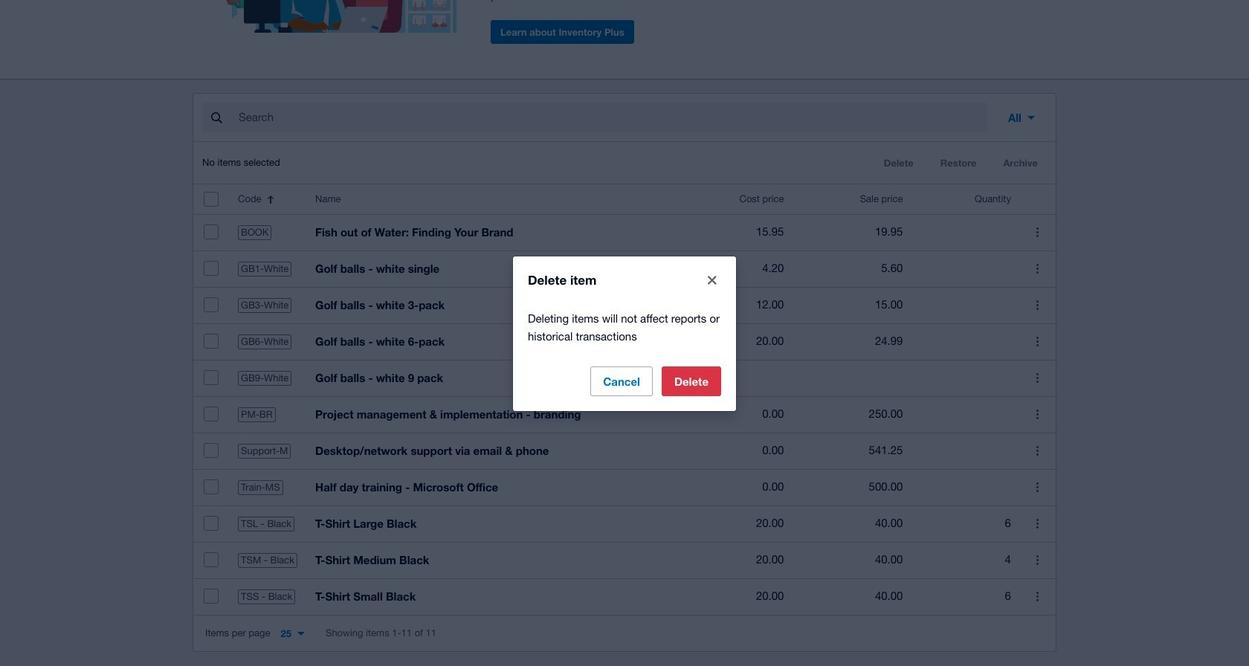 Task type: vqa. For each thing, say whether or not it's contained in the screenshot.
"QUOTE,"
no



Task type: describe. For each thing, give the bounding box(es) containing it.
introducing xero inventory plus image
[[193, 0, 491, 55]]



Task type: locate. For each thing, give the bounding box(es) containing it.
Search search field
[[237, 103, 988, 132]]

dialog
[[513, 257, 736, 411]]

list of items with cost price, sale price and quantity element
[[193, 184, 1056, 615]]



